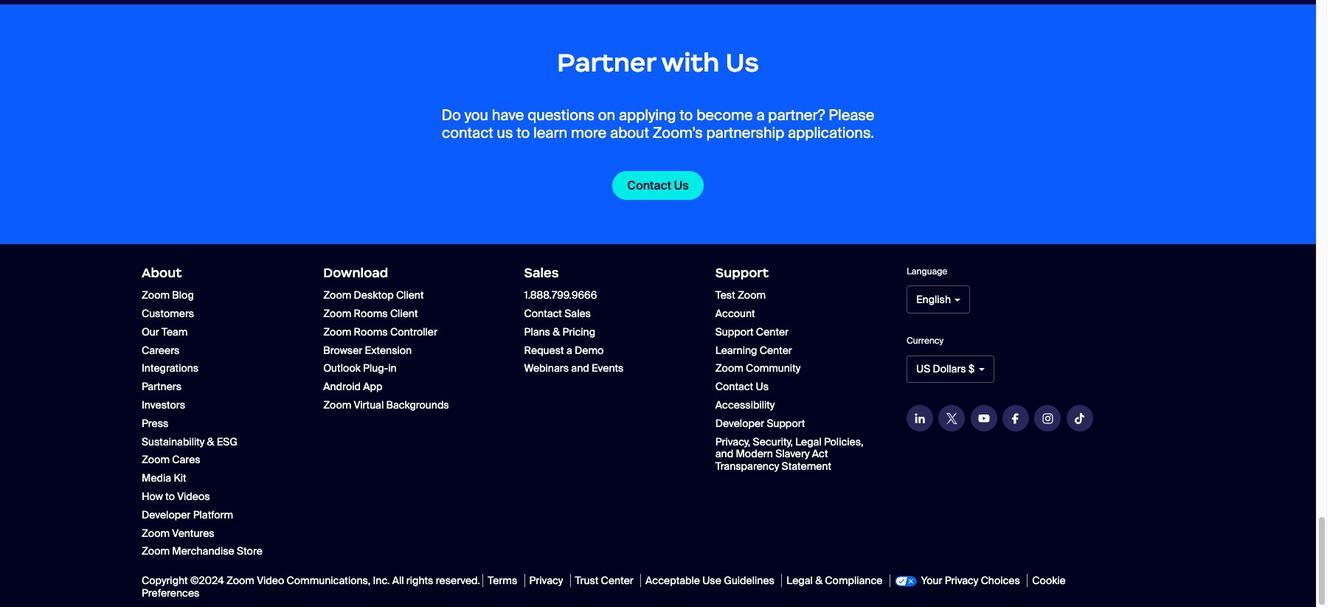 Task type: describe. For each thing, give the bounding box(es) containing it.
app
[[363, 380, 382, 393]]

us
[[916, 362, 930, 376]]

statement
[[782, 460, 831, 473]]

zoom rooms client link
[[323, 307, 418, 320]]

customers link
[[142, 307, 194, 320]]

events
[[592, 362, 624, 375]]

privacy, security, legal policies, and modern slavery act transparency statement link
[[715, 435, 863, 473]]

guidelines
[[724, 574, 774, 587]]

transparency
[[715, 460, 779, 473]]

0 vertical spatial us
[[726, 46, 759, 79]]

use
[[702, 574, 721, 587]]

plug-
[[363, 362, 388, 375]]

partner
[[557, 46, 656, 79]]

download
[[323, 265, 388, 281]]

integrations
[[142, 362, 199, 375]]

outlook
[[323, 362, 361, 375]]

learn
[[533, 123, 567, 142]]

1 vertical spatial center
[[760, 343, 792, 357]]

contact
[[442, 123, 493, 142]]

2 vertical spatial support
[[767, 417, 805, 430]]

developer inside test zoom account support center learning center zoom community contact us accessibility developer support privacy, security, legal policies, and modern slavery act transparency statement
[[715, 417, 764, 430]]

careers
[[142, 343, 180, 357]]

cares
[[172, 453, 200, 466]]

applications.
[[788, 123, 874, 142]]

have
[[492, 105, 524, 125]]

how to videos link
[[142, 490, 210, 503]]

account
[[715, 307, 755, 320]]

video
[[257, 574, 284, 587]]

all
[[392, 574, 404, 587]]

platform
[[193, 508, 233, 521]]

customers
[[142, 307, 194, 320]]

security,
[[753, 435, 793, 448]]

please
[[829, 105, 874, 125]]

copyright
[[142, 574, 188, 587]]

english
[[916, 293, 951, 306]]

zoom desktop client link
[[323, 289, 424, 302]]

media kit link
[[142, 471, 186, 485]]

plans & pricing link
[[524, 325, 595, 338]]

acceptable use guidelines
[[645, 574, 774, 587]]

support link
[[715, 265, 769, 281]]

our
[[142, 325, 159, 338]]

contact inside test zoom account support center learning center zoom community contact us accessibility developer support privacy, security, legal policies, and modern slavery act transparency statement
[[715, 380, 753, 393]]

privacy,
[[715, 435, 750, 448]]

twitter image
[[946, 413, 957, 424]]

inc.
[[373, 574, 390, 587]]

to inside zoom blog customers our team careers integrations partners investors press sustainability & esg zoom cares media kit how to videos developer platform zoom ventures zoom merchandise store
[[165, 490, 175, 503]]

blog
[[172, 289, 194, 302]]

demo
[[575, 343, 604, 357]]

1.888.799.9666
[[524, 289, 597, 302]]

cookie
[[1032, 574, 1066, 587]]

acceptable use guidelines link
[[640, 574, 779, 587]]

zoom merchandise store link
[[142, 545, 262, 558]]

zoom ventures link
[[142, 526, 214, 540]]

extension
[[365, 343, 412, 357]]

zoom desktop client zoom rooms client zoom rooms controller browser extension outlook plug-in android app zoom virtual backgrounds
[[323, 289, 449, 412]]

facebook image
[[1012, 413, 1019, 424]]

store
[[237, 545, 262, 558]]

outlook plug-in link
[[323, 362, 397, 375]]

1.888.799.9666 contact sales plans & pricing request a demo webinars and events
[[524, 289, 624, 375]]

0 vertical spatial center
[[756, 325, 789, 338]]

choices
[[981, 574, 1020, 587]]

support center link
[[715, 325, 789, 338]]

learning
[[715, 343, 757, 357]]

about
[[610, 123, 649, 142]]

0 vertical spatial contact us link
[[612, 171, 704, 200]]

our team link
[[142, 325, 188, 338]]

controller
[[390, 325, 437, 338]]

legal & compliance link
[[781, 574, 887, 587]]

1 rooms from the top
[[354, 307, 388, 320]]

and inside test zoom account support center learning center zoom community contact us accessibility developer support privacy, security, legal policies, and modern slavery act transparency statement
[[715, 447, 733, 461]]

plans
[[524, 325, 550, 338]]

test zoom link
[[715, 289, 766, 302]]

how
[[142, 490, 163, 503]]

pricing
[[562, 325, 595, 338]]

webinars and events link
[[524, 362, 624, 375]]

account link
[[715, 307, 755, 320]]

us inside test zoom account support center learning center zoom community contact us accessibility developer support privacy, security, legal policies, and modern slavery act transparency statement
[[756, 380, 769, 393]]

accessibility link
[[715, 398, 775, 412]]

test zoom account support center learning center zoom community contact us accessibility developer support privacy, security, legal policies, and modern slavery act transparency statement
[[715, 289, 863, 473]]

modern
[[736, 447, 773, 461]]

reserved.
[[436, 574, 480, 587]]

trust center
[[575, 574, 633, 587]]

0 vertical spatial support
[[715, 265, 769, 281]]

1 horizontal spatial to
[[516, 123, 530, 142]]

2 privacy from the left
[[945, 574, 978, 587]]

ventures
[[172, 526, 214, 540]]

webinars
[[524, 362, 569, 375]]

questions
[[528, 105, 595, 125]]

sales link
[[524, 265, 559, 281]]

desktop
[[354, 289, 394, 302]]

preferences
[[142, 587, 200, 600]]

linkedin image
[[915, 413, 925, 424]]

youtube image
[[978, 414, 990, 423]]



Task type: locate. For each thing, give the bounding box(es) containing it.
support up test zoom link
[[715, 265, 769, 281]]

0 horizontal spatial to
[[165, 490, 175, 503]]

©2024
[[190, 574, 224, 587]]

zoom's
[[653, 123, 703, 142]]

virtual
[[354, 398, 384, 412]]

download link
[[323, 265, 388, 281]]

1 vertical spatial client
[[390, 307, 418, 320]]

1 horizontal spatial a
[[756, 105, 765, 125]]

1 vertical spatial &
[[207, 435, 214, 448]]

press link
[[142, 417, 169, 430]]

team
[[162, 325, 188, 338]]

sales up 1.888.799.9666 link
[[524, 265, 559, 281]]

0 vertical spatial developer
[[715, 417, 764, 430]]

zoom blog customers our team careers integrations partners investors press sustainability & esg zoom cares media kit how to videos developer platform zoom ventures zoom merchandise store
[[142, 289, 262, 558]]

2 vertical spatial contact
[[715, 380, 753, 393]]

android
[[323, 380, 361, 393]]

legal inside test zoom account support center learning center zoom community contact us accessibility developer support privacy, security, legal policies, and modern slavery act transparency statement
[[795, 435, 822, 448]]

support down account
[[715, 325, 754, 338]]

center
[[756, 325, 789, 338], [760, 343, 792, 357], [601, 574, 633, 587]]

applying
[[619, 105, 676, 125]]

& inside zoom blog customers our team careers integrations partners investors press sustainability & esg zoom cares media kit how to videos developer platform zoom ventures zoom merchandise store
[[207, 435, 214, 448]]

sustainability
[[142, 435, 205, 448]]

investors
[[142, 398, 185, 412]]

rooms down zoom desktop client link
[[354, 307, 388, 320]]

your privacy choices
[[921, 574, 1020, 587]]

2 horizontal spatial &
[[815, 574, 822, 587]]

and
[[571, 362, 589, 375], [715, 447, 733, 461]]

2 rooms from the top
[[354, 325, 388, 338]]

0 horizontal spatial contact us link
[[612, 171, 704, 200]]

with
[[661, 46, 719, 79]]

1 vertical spatial and
[[715, 447, 733, 461]]

a right become
[[756, 105, 765, 125]]

1.888.799.9666 link
[[524, 289, 597, 302]]

developer inside zoom blog customers our team careers integrations partners investors press sustainability & esg zoom cares media kit how to videos developer platform zoom ventures zoom merchandise store
[[142, 508, 191, 521]]

1 vertical spatial us
[[674, 178, 689, 193]]

and inside '1.888.799.9666 contact sales plans & pricing request a demo webinars and events'
[[571, 362, 589, 375]]

1 vertical spatial sales
[[564, 307, 591, 320]]

1 horizontal spatial contact
[[627, 178, 671, 193]]

client
[[396, 289, 424, 302], [390, 307, 418, 320]]

&
[[553, 325, 560, 338], [207, 435, 214, 448], [815, 574, 822, 587]]

developer down how to videos link
[[142, 508, 191, 521]]

a up webinars and events link
[[566, 343, 572, 357]]

center right trust
[[601, 574, 633, 587]]

2 vertical spatial &
[[815, 574, 822, 587]]

1 vertical spatial contact us link
[[715, 380, 769, 393]]

to right 'us'
[[516, 123, 530, 142]]

a inside '1.888.799.9666 contact sales plans & pricing request a demo webinars and events'
[[566, 343, 572, 357]]

cookie preferences
[[142, 574, 1066, 600]]

do
[[441, 105, 461, 125]]

terms link
[[483, 574, 522, 587]]

privacy right your
[[945, 574, 978, 587]]

1 privacy from the left
[[529, 574, 563, 587]]

media
[[142, 471, 171, 485]]

terms
[[488, 574, 517, 587]]

about
[[142, 265, 182, 281]]

developer support link
[[715, 417, 805, 430]]

developer
[[715, 417, 764, 430], [142, 508, 191, 521]]

compliance
[[825, 574, 883, 587]]

legal & compliance
[[787, 574, 883, 587]]

1 vertical spatial contact
[[524, 307, 562, 320]]

& left esg
[[207, 435, 214, 448]]

you
[[464, 105, 488, 125]]

$
[[969, 362, 975, 376]]

1 horizontal spatial and
[[715, 447, 733, 461]]

us dollars $
[[916, 362, 975, 376]]

more
[[571, 123, 607, 142]]

rooms
[[354, 307, 388, 320], [354, 325, 388, 338]]

esg
[[217, 435, 238, 448]]

copyright ©2024 zoom video communications, inc. all rights reserved. terms
[[142, 574, 517, 587]]

contact up 'plans'
[[524, 307, 562, 320]]

contact
[[627, 178, 671, 193], [524, 307, 562, 320], [715, 380, 753, 393]]

browser extension link
[[323, 343, 412, 357]]

0 vertical spatial legal
[[795, 435, 822, 448]]

& left compliance
[[815, 574, 822, 587]]

1 vertical spatial rooms
[[354, 325, 388, 338]]

support
[[715, 265, 769, 281], [715, 325, 754, 338], [767, 417, 805, 430]]

1 vertical spatial legal
[[787, 574, 813, 587]]

contact inside '1.888.799.9666 contact sales plans & pricing request a demo webinars and events'
[[524, 307, 562, 320]]

0 horizontal spatial contact
[[524, 307, 562, 320]]

client up controller
[[390, 307, 418, 320]]

us down zoom community link
[[756, 380, 769, 393]]

1 horizontal spatial developer
[[715, 417, 764, 430]]

investors link
[[142, 398, 185, 412]]

privacy link
[[524, 574, 567, 587]]

1 horizontal spatial &
[[553, 325, 560, 338]]

2 horizontal spatial contact
[[715, 380, 753, 393]]

zoom
[[142, 289, 170, 302], [323, 289, 351, 302], [738, 289, 766, 302], [323, 307, 351, 320], [323, 325, 351, 338], [715, 362, 743, 375], [323, 398, 351, 412], [142, 453, 170, 466], [142, 526, 170, 540], [142, 545, 170, 558], [226, 574, 254, 587]]

zoom blog link
[[142, 289, 194, 302]]

center up learning center link at the right
[[756, 325, 789, 338]]

language
[[907, 266, 947, 277]]

support up security,
[[767, 417, 805, 430]]

backgrounds
[[386, 398, 449, 412]]

0 vertical spatial a
[[756, 105, 765, 125]]

2 horizontal spatial to
[[680, 105, 693, 125]]

1 vertical spatial a
[[566, 343, 572, 357]]

tiktok image
[[1075, 413, 1084, 424]]

to left become
[[680, 105, 693, 125]]

developer platform link
[[142, 508, 233, 521]]

sales inside '1.888.799.9666 contact sales plans & pricing request a demo webinars and events'
[[564, 307, 591, 320]]

english button
[[907, 286, 970, 314]]

2 vertical spatial us
[[756, 380, 769, 393]]

developer down accessibility link
[[715, 417, 764, 430]]

1 vertical spatial support
[[715, 325, 754, 338]]

contact us link up the accessibility
[[715, 380, 769, 393]]

partnership
[[706, 123, 784, 142]]

videos
[[177, 490, 210, 503]]

zoom cares link
[[142, 453, 200, 466]]

1 vertical spatial developer
[[142, 508, 191, 521]]

press
[[142, 417, 169, 430]]

request a demo link
[[524, 343, 604, 357]]

a
[[756, 105, 765, 125], [566, 343, 572, 357]]

browser
[[323, 343, 362, 357]]

0 vertical spatial contact
[[627, 178, 671, 193]]

rights
[[406, 574, 433, 587]]

0 vertical spatial client
[[396, 289, 424, 302]]

a inside the "do you have questions on applying to become a partner? please contact us to learn more about zoom's partnership applications."
[[756, 105, 765, 125]]

instagram image
[[1042, 413, 1053, 424]]

zoom community link
[[715, 362, 801, 375]]

0 vertical spatial rooms
[[354, 307, 388, 320]]

rooms down zoom rooms client link
[[354, 325, 388, 338]]

2 vertical spatial center
[[601, 574, 633, 587]]

0 horizontal spatial a
[[566, 343, 572, 357]]

privacy left trust
[[529, 574, 563, 587]]

contact down the about
[[627, 178, 671, 193]]

currency
[[907, 335, 944, 347]]

1 horizontal spatial privacy
[[945, 574, 978, 587]]

your privacy choices link
[[889, 574, 1025, 587]]

merchandise
[[172, 545, 234, 558]]

cookie preferences link
[[142, 574, 1066, 600]]

legal right the guidelines
[[787, 574, 813, 587]]

trust center link
[[570, 574, 638, 587]]

test
[[715, 289, 735, 302]]

0 horizontal spatial developer
[[142, 508, 191, 521]]

center up community at right bottom
[[760, 343, 792, 357]]

0 horizontal spatial and
[[571, 362, 589, 375]]

0 vertical spatial sales
[[524, 265, 559, 281]]

legal up statement
[[795, 435, 822, 448]]

contact up accessibility link
[[715, 380, 753, 393]]

client right desktop
[[396, 289, 424, 302]]

0 vertical spatial and
[[571, 362, 589, 375]]

on
[[598, 105, 615, 125]]

contact us link down zoom's
[[612, 171, 704, 200]]

dollars
[[933, 362, 966, 376]]

do you have questions on applying to become a partner? please contact us to learn more about zoom's partnership applications.
[[441, 105, 874, 142]]

us down zoom's
[[674, 178, 689, 193]]

0 vertical spatial &
[[553, 325, 560, 338]]

privacy
[[529, 574, 563, 587], [945, 574, 978, 587]]

contact us link
[[612, 171, 704, 200], [715, 380, 769, 393]]

1 horizontal spatial contact us link
[[715, 380, 769, 393]]

and left 'modern'
[[715, 447, 733, 461]]

sales up the pricing
[[564, 307, 591, 320]]

acceptable
[[645, 574, 700, 587]]

partner?
[[768, 105, 825, 125]]

0 horizontal spatial privacy
[[529, 574, 563, 587]]

partner with us
[[557, 46, 759, 79]]

to right how
[[165, 490, 175, 503]]

and down demo
[[571, 362, 589, 375]]

0 horizontal spatial sales
[[524, 265, 559, 281]]

& inside '1.888.799.9666 contact sales plans & pricing request a demo webinars and events'
[[553, 325, 560, 338]]

us dollars $ button
[[907, 355, 994, 383]]

& down contact sales link
[[553, 325, 560, 338]]

policies,
[[824, 435, 863, 448]]

1 horizontal spatial sales
[[564, 307, 591, 320]]

us right with
[[726, 46, 759, 79]]

partners
[[142, 380, 182, 393]]

0 horizontal spatial &
[[207, 435, 214, 448]]



Task type: vqa. For each thing, say whether or not it's contained in the screenshot.
zoom desktop client LINK at left
yes



